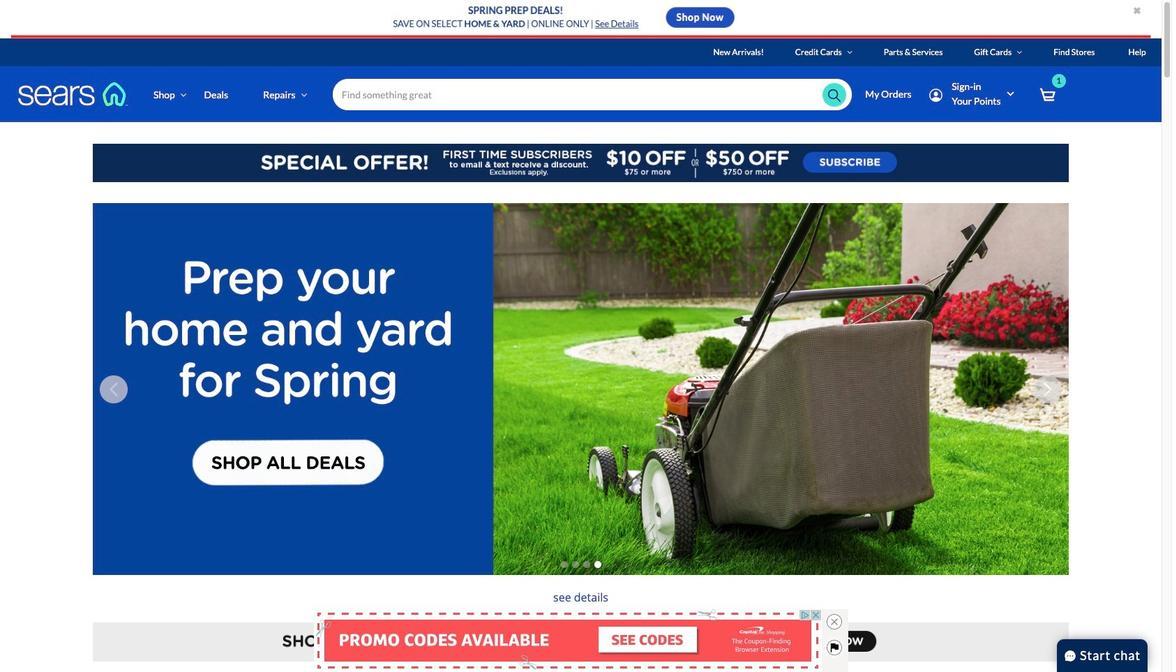 Task type: describe. For each thing, give the bounding box(es) containing it.
1 angle down image from the left
[[180, 90, 187, 99]]

2 angle down image from the left
[[1017, 48, 1023, 57]]

advertisement element
[[314, 609, 822, 672]]

1 angle down image from the left
[[848, 48, 853, 57]]

home image
[[17, 82, 129, 107]]

settings image
[[930, 89, 943, 102]]

2 angle down image from the left
[[301, 90, 307, 99]]



Task type: locate. For each thing, give the bounding box(es) containing it.
angle down image
[[180, 90, 187, 99], [301, 90, 307, 99]]

Search text field
[[333, 79, 853, 110]]

banner
[[0, 38, 1173, 142]]

0 horizontal spatial angle down image
[[848, 48, 853, 57]]

1 horizontal spatial angle down image
[[1017, 48, 1023, 57]]

angle down image
[[848, 48, 853, 57], [1017, 48, 1023, 57]]

view cart image
[[1040, 88, 1056, 103]]

0 horizontal spatial angle down image
[[180, 90, 187, 99]]

1 horizontal spatial angle down image
[[301, 90, 307, 99]]



Task type: vqa. For each thing, say whether or not it's contained in the screenshot.
banner at top
yes



